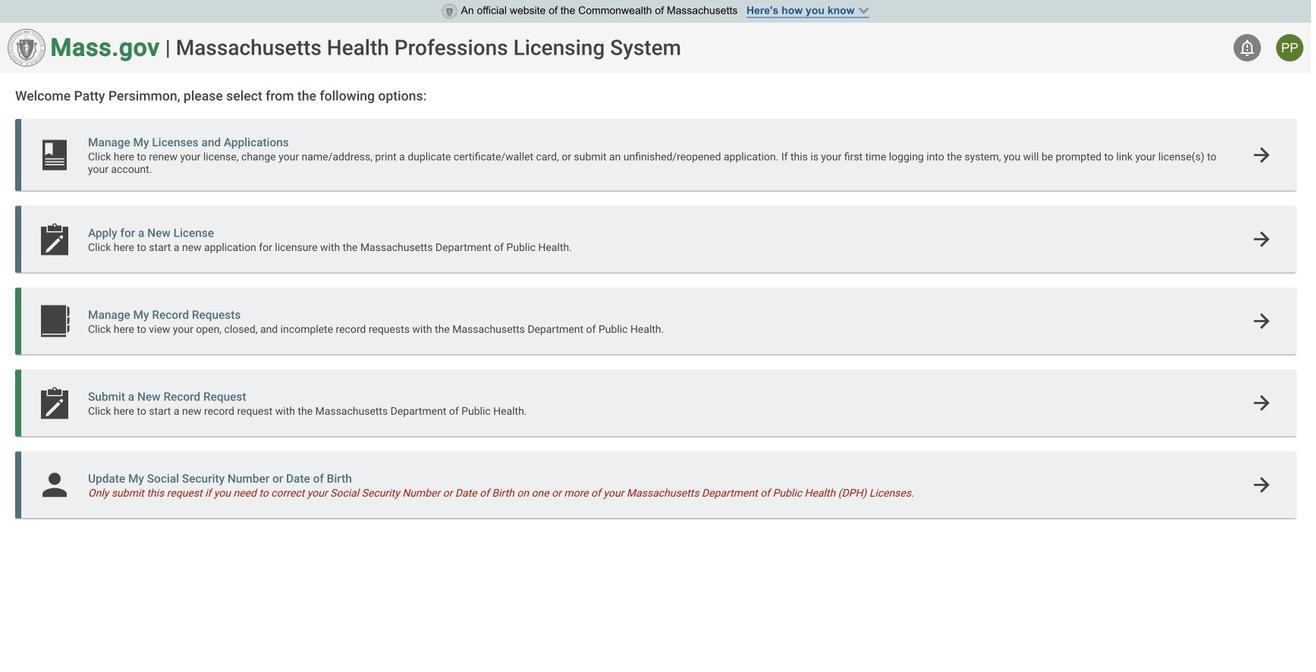 Task type: locate. For each thing, give the bounding box(es) containing it.
4 no color image from the top
[[1251, 474, 1274, 497]]

massachusetts state seal image
[[8, 29, 46, 67]]

heading
[[176, 35, 682, 60]]

massachusetts state seal image
[[442, 4, 457, 19]]

no color image
[[1251, 144, 1274, 166], [1251, 228, 1274, 251], [1251, 392, 1274, 415], [1251, 474, 1274, 497]]

1 vertical spatial no color image
[[1251, 310, 1274, 333]]

no color image
[[1239, 39, 1257, 57], [1251, 310, 1274, 333]]

0 vertical spatial no color image
[[1239, 39, 1257, 57]]



Task type: describe. For each thing, give the bounding box(es) containing it.
2 no color image from the top
[[1251, 228, 1274, 251]]

3 no color image from the top
[[1251, 392, 1274, 415]]

1 no color image from the top
[[1251, 144, 1274, 166]]



Task type: vqa. For each thing, say whether or not it's contained in the screenshot.
the top no color icon
no



